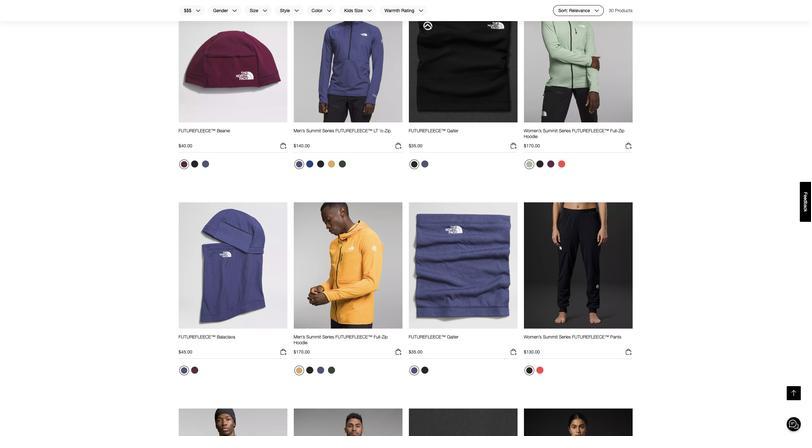 Task type: vqa. For each thing, say whether or not it's contained in the screenshot.
Bags & Gear link
no



Task type: locate. For each thing, give the bounding box(es) containing it.
summit for women's summit series futurefleece™ pants
[[543, 334, 558, 340]]

0 vertical spatial cave blue image
[[296, 161, 302, 168]]

boysenberry image for boysenberry radio
[[548, 161, 555, 168]]

tnf black image right misty sage image
[[537, 161, 544, 168]]

$choose color$ option group for the futurefleece™ balaclava button
[[179, 365, 200, 378]]

boysenberry image down $40.00
[[181, 161, 187, 168]]

balaclava
[[217, 334, 235, 340]]

size right gender dropdown button
[[250, 8, 258, 13]]

0 vertical spatial hoodie
[[524, 134, 538, 139]]

0 vertical spatial men's
[[294, 128, 305, 134]]

0 horizontal spatial boysenberry radio
[[179, 160, 189, 169]]

series inside men's summit series futurefleece™ full-zip hoodie
[[323, 334, 334, 340]]

$170.00 up summit gold image
[[294, 349, 310, 355]]

cave blue image inside option
[[411, 368, 418, 374]]

radiant orange image down $130.00
[[537, 367, 544, 374]]

men's summit series futurefleece™ lt ½-zip button
[[294, 128, 391, 140]]

size
[[250, 8, 258, 13], [355, 8, 363, 13]]

Pine Needle radio
[[326, 365, 337, 376]]

1 women's from the top
[[524, 128, 542, 134]]

summit
[[306, 128, 321, 134], [543, 128, 558, 134], [306, 334, 321, 340], [543, 334, 558, 340]]

pine needle image right summit gold icon
[[339, 161, 346, 168]]

pine needle image inside option
[[328, 367, 335, 374]]

boysenberry image
[[191, 367, 198, 374]]

warmth rating
[[385, 8, 415, 13]]

2 futurefleece™ gaiter button from the top
[[409, 334, 459, 346]]

futurefleece™ gaiter image
[[409, 0, 518, 123], [409, 202, 518, 329]]

boysenberry radio down $40.00
[[179, 160, 189, 169]]

1 horizontal spatial tnf black image
[[306, 367, 313, 374]]

1 vertical spatial full-
[[374, 334, 382, 340]]

1 vertical spatial summit gold radio
[[294, 366, 304, 376]]

1 horizontal spatial radiant orange radio
[[557, 159, 567, 169]]

hoodie inside women's summit series futurefleece™ full-zip hoodie
[[524, 134, 538, 139]]

0 horizontal spatial radiant orange image
[[537, 367, 544, 374]]

cave blue image left tnf blue option
[[296, 161, 302, 168]]

1 vertical spatial futurefleece™ gaiter button
[[409, 334, 459, 346]]

kids size button
[[339, 5, 377, 16]]

zip
[[385, 128, 391, 134], [619, 128, 625, 134], [382, 334, 388, 340]]

1 horizontal spatial $170.00
[[524, 143, 540, 149]]

tnf black image down $40.00
[[191, 161, 198, 168]]

zip inside women's summit series futurefleece™ full-zip hoodie
[[619, 128, 625, 134]]

1 vertical spatial $35.00
[[409, 349, 423, 355]]

boysenberry image inside option
[[181, 161, 187, 168]]

1 futurefleece™ gaiter from the top
[[409, 128, 459, 134]]

0 horizontal spatial tnf black image
[[191, 161, 198, 168]]

futurefleece™ gaiter button for men's summit series futurefleece™ full-zip hoodie
[[409, 334, 459, 346]]

2 women's from the top
[[524, 334, 542, 340]]

men's summit series futurefleece™ full-zip hoodie image
[[294, 202, 403, 329]]

futurefleece™
[[179, 128, 216, 134], [336, 128, 373, 134], [409, 128, 446, 134], [572, 128, 609, 134], [179, 334, 216, 340], [336, 334, 373, 340], [409, 334, 446, 340], [572, 334, 609, 340]]

men's summit series futurefleece™ lt ½-zip image
[[294, 0, 403, 123], [294, 408, 403, 436]]

men's for men's summit series futurefleece™ lt ½-zip
[[294, 128, 305, 134]]

Boysenberry radio
[[546, 159, 556, 169]]

0 vertical spatial radiant orange radio
[[557, 159, 567, 169]]

futurefleece™ gaiter button
[[409, 128, 459, 140], [409, 334, 459, 346]]

radiant orange image
[[558, 161, 565, 168], [537, 367, 544, 374]]

0 horizontal spatial tnf black radio
[[420, 365, 430, 376]]

0 horizontal spatial $170.00
[[294, 349, 310, 355]]

0 vertical spatial $170.00
[[524, 143, 540, 149]]

pine needle image down men's summit series futurefleece™ full-zip hoodie
[[328, 367, 335, 374]]

$35.00
[[409, 143, 423, 149], [409, 349, 423, 355]]

2 $35.00 button from the top
[[409, 349, 518, 359]]

rating
[[402, 8, 415, 13]]

$170.00 button
[[524, 142, 633, 153], [294, 349, 403, 359]]

1 vertical spatial futurefleece™ gaiter image
[[409, 202, 518, 329]]

1 horizontal spatial boysenberry image
[[548, 161, 555, 168]]

1 vertical spatial women's
[[524, 334, 542, 340]]

e
[[804, 195, 809, 197], [804, 197, 809, 200]]

tnf black image
[[317, 161, 324, 168], [411, 161, 418, 168], [421, 367, 429, 374], [526, 368, 533, 374]]

1 horizontal spatial boysenberry radio
[[190, 365, 200, 376]]

0 vertical spatial radiant orange image
[[558, 161, 565, 168]]

0 horizontal spatial cave blue radio
[[200, 159, 211, 169]]

1 $35.00 from the top
[[409, 143, 423, 149]]

cave blue image left boysenberry image
[[181, 368, 187, 374]]

cave blue image
[[296, 161, 302, 168], [181, 368, 187, 374]]

1 horizontal spatial radiant orange image
[[558, 161, 565, 168]]

$170.00
[[524, 143, 540, 149], [294, 349, 310, 355]]

tnf black image right summit gold image
[[306, 367, 313, 374]]

TNF Black radio
[[190, 159, 200, 169], [316, 159, 326, 169], [410, 160, 419, 169], [305, 365, 315, 376]]

seller
[[422, 1, 431, 6]]

zip inside men's summit series futurefleece™ lt ½-zip button
[[385, 128, 391, 134]]

hoodie
[[524, 134, 538, 139], [294, 340, 308, 346]]

hoodie inside men's summit series futurefleece™ full-zip hoodie
[[294, 340, 308, 346]]

futurefleece™ inside women's summit series futurefleece™ full-zip hoodie
[[572, 128, 609, 134]]

radiant orange image right boysenberry radio
[[558, 161, 565, 168]]

men's summit series futurefleece™ full-zip hoodie
[[294, 334, 388, 346]]

0 horizontal spatial full-
[[374, 334, 382, 340]]

series for men's summit series futurefleece™ lt ½-zip
[[323, 128, 334, 134]]

$170.00 button down men's summit series futurefleece™ full-zip hoodie button
[[294, 349, 403, 359]]

1 vertical spatial gaiter
[[447, 334, 459, 340]]

men's inside men's summit series futurefleece™ full-zip hoodie
[[294, 334, 305, 340]]

0 vertical spatial pine needle image
[[339, 161, 346, 168]]

boysenberry image inside radio
[[548, 161, 555, 168]]

pine needle image inside radio
[[339, 161, 346, 168]]

series
[[323, 128, 334, 134], [559, 128, 571, 134], [323, 334, 334, 340], [559, 334, 571, 340]]

$170.00 button down women's summit series futurefleece™ full-zip hoodie button
[[524, 142, 633, 153]]

0 vertical spatial men's summit series futurefleece™ lt ½-zip image
[[294, 0, 403, 123]]

0 vertical spatial cave blue radio
[[200, 159, 211, 169]]

men's summit series futurefleece™ lt ½-zip
[[294, 128, 391, 134]]

gender button
[[208, 5, 242, 16]]

1 horizontal spatial size
[[355, 8, 363, 13]]

0 vertical spatial $170.00 button
[[524, 142, 633, 153]]

2 men's from the top
[[294, 334, 305, 340]]

futurefleece™ inside men's summit series futurefleece™ full-zip hoodie
[[336, 334, 373, 340]]

2 futurefleece™ gaiter from the top
[[409, 334, 459, 340]]

radiant orange radio down $130.00
[[535, 365, 545, 376]]

$choose color$ option group for futurefleece™ beanie button
[[179, 159, 211, 172]]

kids size
[[344, 8, 363, 13]]

tnf black radio for $170.00
[[535, 159, 545, 169]]

0 vertical spatial $35.00 button
[[409, 142, 518, 153]]

0 horizontal spatial pine needle image
[[328, 367, 335, 374]]

series for women's summit series futurefleece™ full-zip hoodie
[[559, 128, 571, 134]]

pine needle image for pine needle option
[[328, 367, 335, 374]]

1 gaiter from the top
[[447, 128, 459, 134]]

1 horizontal spatial hoodie
[[524, 134, 538, 139]]

0 vertical spatial women's
[[524, 128, 542, 134]]

boysenberry image
[[548, 161, 555, 168], [181, 161, 187, 168]]

men's for men's summit series futurefleece™ full-zip hoodie
[[294, 334, 305, 340]]

0 vertical spatial boysenberry radio
[[179, 160, 189, 169]]

tnf black radio for $35.00
[[420, 365, 430, 376]]

Radiant Orange radio
[[557, 159, 567, 169], [535, 365, 545, 376]]

cave blue image for cave blue radio for $40.00
[[202, 161, 209, 168]]

$130.00 button
[[524, 349, 633, 359]]

tnf black image for men's summit series futurefleece™ full-zip hoodie
[[306, 367, 313, 374]]

gaiter for men's summit series futurefleece™ full-zip hoodie
[[447, 334, 459, 340]]

men's inside button
[[294, 128, 305, 134]]

0 vertical spatial $35.00
[[409, 143, 423, 149]]

1 vertical spatial cave blue radio
[[316, 365, 326, 376]]

pine needle image
[[339, 161, 346, 168], [328, 367, 335, 374]]

women's summit series futurefleece™ full-zip hoodie
[[524, 128, 625, 139]]

zip inside men's summit series futurefleece™ full-zip hoodie
[[382, 334, 388, 340]]

boysenberry radio down $45.00
[[190, 365, 200, 376]]

cave blue radio down futurefleece™ beanie button
[[200, 159, 211, 169]]

1 horizontal spatial summit gold radio
[[326, 159, 337, 169]]

1 vertical spatial radiant orange image
[[537, 367, 544, 374]]

1 vertical spatial $170.00
[[294, 349, 310, 355]]

TNF Black radio
[[535, 159, 545, 169], [420, 365, 430, 376], [525, 366, 534, 376]]

1 vertical spatial $170.00 button
[[294, 349, 403, 359]]

lt
[[374, 128, 378, 134]]

1 vertical spatial hoodie
[[294, 340, 308, 346]]

0 vertical spatial futurefleece™ gaiter button
[[409, 128, 459, 140]]

0 horizontal spatial summit gold radio
[[294, 366, 304, 376]]

1 futurefleece™ gaiter button from the top
[[409, 128, 459, 140]]

full- inside men's summit series futurefleece™ full-zip hoodie
[[374, 334, 382, 340]]

0 horizontal spatial $170.00 button
[[294, 349, 403, 359]]

cave blue image
[[202, 161, 209, 168], [421, 161, 429, 168], [317, 367, 324, 374], [411, 368, 418, 374]]

1 vertical spatial men's
[[294, 334, 305, 340]]

summit inside men's summit series futurefleece™ full-zip hoodie
[[306, 334, 321, 340]]

men's summit series futurefleece™ crew image
[[179, 408, 287, 436]]

1 horizontal spatial pine needle image
[[339, 161, 346, 168]]

futurefleece™ beanie
[[179, 128, 230, 134]]

1 horizontal spatial cave blue radio
[[316, 365, 326, 376]]

2 e from the top
[[804, 197, 809, 200]]

$35.00 for men's summit series futurefleece™ full-zip hoodie
[[409, 349, 423, 355]]

1 horizontal spatial full-
[[611, 128, 619, 134]]

$140.00 button
[[294, 142, 403, 153]]

2 gaiter from the top
[[447, 334, 459, 340]]

tnf black image
[[191, 161, 198, 168], [537, 161, 544, 168], [306, 367, 313, 374]]

men's
[[294, 128, 305, 134], [294, 334, 305, 340]]

0 horizontal spatial boysenberry image
[[181, 161, 187, 168]]

hoodie up misty sage image
[[524, 134, 538, 139]]

0 horizontal spatial cave blue image
[[181, 368, 187, 374]]

boysenberry image right misty sage image
[[548, 161, 555, 168]]

½-
[[380, 128, 385, 134]]

products
[[615, 8, 633, 13]]

1 vertical spatial men's summit series futurefleece™ lt ½-zip image
[[294, 408, 403, 436]]

1 vertical spatial radiant orange radio
[[535, 365, 545, 376]]

$35.00 button
[[409, 142, 518, 153], [409, 349, 518, 359]]

women's inside women's summit series futurefleece™ full-zip hoodie
[[524, 128, 542, 134]]

women's for women's summit series futurefleece™ pants
[[524, 334, 542, 340]]

summit for women's summit series futurefleece™ full-zip hoodie
[[543, 128, 558, 134]]

0 horizontal spatial hoodie
[[294, 340, 308, 346]]

summit inside women's summit series futurefleece™ full-zip hoodie
[[543, 128, 558, 134]]

futurefleece™ beanie image
[[179, 0, 287, 123]]

futurefleece™ gaiter
[[409, 128, 459, 134], [409, 334, 459, 340]]

futurefleece™ balaclava
[[179, 334, 235, 340]]

1 men's from the top
[[294, 128, 305, 134]]

$170.00 up misty sage image
[[524, 143, 540, 149]]

series for men's summit series futurefleece™ full-zip hoodie
[[323, 334, 334, 340]]

$35.00 button for $170.00
[[409, 142, 518, 153]]

top
[[414, 1, 420, 6]]

futurefleece™ gaiter for men's summit series futurefleece™ full-zip hoodie
[[409, 334, 459, 340]]

style
[[280, 8, 290, 13]]

1 vertical spatial futurefleece™ gaiter
[[409, 334, 459, 340]]

1 horizontal spatial cave blue image
[[296, 161, 302, 168]]

1 vertical spatial boysenberry radio
[[190, 365, 200, 376]]

2 $35.00 from the top
[[409, 349, 423, 355]]

Cave Blue radio
[[200, 159, 211, 169], [316, 365, 326, 376]]

cave blue radio for men's summit series futurefleece™ lt ½-zip
[[294, 160, 304, 169]]

size right kids
[[355, 8, 363, 13]]

full-
[[611, 128, 619, 134], [374, 334, 382, 340]]

exclusive
[[184, 1, 199, 6]]

$170.00 for men's summit series futurefleece™ full-zip hoodie
[[294, 349, 310, 355]]

0 horizontal spatial size
[[250, 8, 258, 13]]

zip for men's summit series futurefleece™ full-zip hoodie
[[382, 334, 388, 340]]

radiant orange radio right boysenberry radio
[[557, 159, 567, 169]]

cave blue radio left pine needle option
[[316, 365, 326, 376]]

0 vertical spatial full-
[[611, 128, 619, 134]]

Summit Gold radio
[[326, 159, 337, 169], [294, 366, 304, 376]]

color button
[[306, 5, 336, 16]]

series inside women's summit series futurefleece™ full-zip hoodie
[[559, 128, 571, 134]]

$choose color$ option group
[[179, 159, 211, 172], [294, 159, 348, 172], [409, 159, 431, 172], [524, 159, 568, 172], [179, 365, 200, 378], [294, 365, 337, 378], [409, 365, 431, 378], [524, 365, 546, 378]]

e up b
[[804, 197, 809, 200]]

2 horizontal spatial tnf black image
[[537, 161, 544, 168]]

futurefleece™ gaiter for men's summit series futurefleece™ lt ½-zip
[[409, 128, 459, 134]]

hoodie up summit gold image
[[294, 340, 308, 346]]

full- inside women's summit series futurefleece™ full-zip hoodie
[[611, 128, 619, 134]]

1 horizontal spatial tnf black radio
[[525, 366, 534, 376]]

gaiter
[[447, 128, 459, 134], [447, 334, 459, 340]]

Boysenberry radio
[[179, 160, 189, 169], [190, 365, 200, 376]]

1 vertical spatial pine needle image
[[328, 367, 335, 374]]

0 vertical spatial futurefleece™ gaiter
[[409, 128, 459, 134]]

tnf black image for futurefleece™ beanie
[[191, 161, 198, 168]]

women's
[[524, 128, 542, 134], [524, 334, 542, 340]]

0 vertical spatial futurefleece™ gaiter image
[[409, 0, 518, 123]]

summit gold image
[[328, 161, 335, 168]]

$45.00 button
[[179, 349, 287, 359]]

series inside button
[[323, 128, 334, 134]]

1 vertical spatial cave blue image
[[181, 368, 187, 374]]

1 vertical spatial $35.00 button
[[409, 349, 518, 359]]

Cave Blue radio
[[420, 159, 430, 169], [294, 160, 304, 169], [179, 366, 189, 376], [410, 366, 419, 376]]

summit inside button
[[306, 128, 321, 134]]

1 $35.00 button from the top
[[409, 142, 518, 153]]

e up the d
[[804, 195, 809, 197]]

cave blue radio for $40.00
[[200, 159, 211, 169]]

0 vertical spatial gaiter
[[447, 128, 459, 134]]

1 horizontal spatial $170.00 button
[[524, 142, 633, 153]]

hoodie for women's
[[524, 134, 538, 139]]

relevance
[[570, 8, 590, 13]]

2 horizontal spatial tnf black radio
[[535, 159, 545, 169]]

series for women's summit series futurefleece™ pants
[[559, 334, 571, 340]]



Task type: describe. For each thing, give the bounding box(es) containing it.
summit gold image
[[296, 368, 302, 374]]

1 men's summit series futurefleece™ lt ½-zip image from the top
[[294, 0, 403, 123]]

men's summit series futurefleece™ full-zip hoodie button
[[294, 334, 403, 346]]

2 futurefleece™ gaiter image from the top
[[409, 202, 518, 329]]

cave blue radio for futurefleece™ balaclava
[[179, 366, 189, 376]]

$choose color$ option group for men's summit series futurefleece™ full-zip hoodie button
[[294, 365, 337, 378]]

30
[[609, 8, 614, 13]]

$choose color$ option group for men's summit series futurefleece™ lt ½-zip button
[[294, 159, 348, 172]]

warmth rating button
[[379, 5, 428, 16]]

30 products status
[[609, 5, 633, 16]]

summit for men's summit series futurefleece™ full-zip hoodie
[[306, 334, 321, 340]]

women's summit series futurefleece™ lt ½-zip image
[[524, 408, 633, 436]]

$40.00 button
[[179, 142, 287, 153]]

sort: relevance
[[559, 8, 590, 13]]

30 products
[[609, 8, 633, 13]]

back to top image
[[790, 389, 798, 398]]

style button
[[275, 5, 304, 16]]

2 size from the left
[[355, 8, 363, 13]]

pants
[[611, 334, 622, 340]]

futurefleece™ balaclava button
[[179, 334, 235, 346]]

futurefleece™ balaclava image
[[179, 202, 287, 329]]

gender
[[213, 8, 228, 13]]

b
[[804, 202, 809, 205]]

summit for men's summit series futurefleece™ lt ½-zip
[[306, 128, 321, 134]]

2 men's summit series futurefleece™ lt ½-zip image from the top
[[294, 408, 403, 436]]

futurefleece™ beanie button
[[179, 128, 230, 140]]

k
[[804, 210, 809, 212]]

cave blue radio for futurefleece™ gaiter
[[410, 366, 419, 376]]

$$$ button
[[179, 5, 205, 16]]

tnf black image for women's summit series futurefleece™ full-zip hoodie
[[537, 161, 544, 168]]

gaiter for men's summit series futurefleece™ lt ½-zip
[[447, 128, 459, 134]]

futurefleece™ headband image
[[409, 408, 518, 436]]

d
[[804, 200, 809, 202]]

$170.00 for women's summit series futurefleece™ full-zip hoodie
[[524, 143, 540, 149]]

$40.00
[[179, 143, 192, 149]]

Pine Needle radio
[[337, 159, 348, 169]]

women's summit series futurefleece™ pants button
[[524, 334, 622, 346]]

women's summit series futurefleece™ full-zip hoodie button
[[524, 128, 633, 140]]

$170.00 button for women's
[[524, 142, 633, 153]]

women's for women's summit series futurefleece™ full-zip hoodie
[[524, 128, 542, 134]]

1 size from the left
[[250, 8, 258, 13]]

1 futurefleece™ gaiter image from the top
[[409, 0, 518, 123]]

cave blue image for $45.00
[[181, 368, 187, 374]]

cave blue radio for $170.00
[[316, 365, 326, 376]]

misty sage image
[[526, 161, 533, 168]]

hoodie for men's
[[294, 340, 308, 346]]

0 vertical spatial summit gold radio
[[326, 159, 337, 169]]

cave blue image for $140.00
[[296, 161, 302, 168]]

$choose color$ option group for women's summit series futurefleece™ full-zip hoodie button
[[524, 159, 568, 172]]

full- for men's summit series futurefleece™ full-zip hoodie
[[374, 334, 382, 340]]

$35.00 button for $130.00
[[409, 349, 518, 359]]

sort: relevance button
[[553, 5, 604, 16]]

0 horizontal spatial radiant orange radio
[[535, 365, 545, 376]]

futurefleece™ gaiter button for men's summit series futurefleece™ lt ½-zip
[[409, 128, 459, 140]]

women's summit series futurefleece™ pants image
[[524, 202, 633, 329]]

full- for women's summit series futurefleece™ full-zip hoodie
[[611, 128, 619, 134]]

$choose color$ option group for men's summit series futurefleece™ full-zip hoodie's futurefleece™ gaiter button
[[409, 365, 431, 378]]

kids
[[344, 8, 353, 13]]

tnf blue image
[[306, 161, 313, 168]]

1 e from the top
[[804, 195, 809, 197]]

cave blue image for cave blue radio associated with $170.00
[[317, 367, 324, 374]]

zip for women's summit series futurefleece™ full-zip hoodie
[[619, 128, 625, 134]]

f e e d b a c k button
[[800, 182, 812, 222]]

top seller
[[414, 1, 431, 6]]

sort:
[[559, 8, 568, 13]]

c
[[804, 207, 809, 210]]

$choose color$ option group for futurefleece™ gaiter button corresponding to men's summit series futurefleece™ lt ½-zip
[[409, 159, 431, 172]]

$170.00 button for men's
[[294, 349, 403, 359]]

a
[[804, 205, 809, 207]]

color
[[312, 8, 323, 13]]

$140.00
[[294, 143, 310, 149]]

$35.00 for men's summit series futurefleece™ lt ½-zip
[[409, 143, 423, 149]]

women's summit series futurefleece™ pants
[[524, 334, 622, 340]]

beanie
[[217, 128, 230, 134]]

$130.00
[[524, 349, 540, 355]]

boysenberry image for topmost boysenberry option
[[181, 161, 187, 168]]

warmth
[[385, 8, 400, 13]]

cave blue image for cave blue option corresponding to futurefleece™ gaiter
[[411, 368, 418, 374]]

women's summit series futurefleece™ full-zip hoodie image
[[524, 0, 633, 123]]

f
[[804, 192, 809, 195]]

size button
[[244, 5, 272, 16]]

futurefleece™ inside button
[[336, 128, 373, 134]]

$choose color$ option group for women's summit series futurefleece™ pants button
[[524, 365, 546, 378]]

$$$
[[184, 8, 192, 13]]

pine needle image for pine needle radio
[[339, 161, 346, 168]]

TNF Blue radio
[[305, 159, 315, 169]]

$45.00
[[179, 349, 192, 355]]

f e e d b a c k
[[804, 192, 809, 212]]

Misty Sage radio
[[525, 160, 534, 169]]



